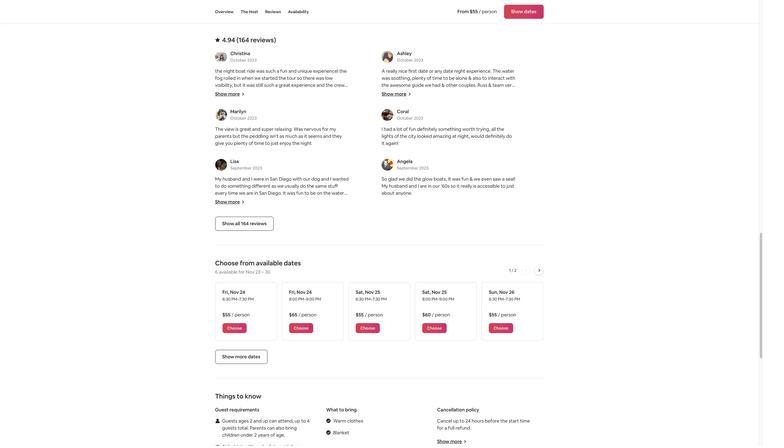 Task type: describe. For each thing, give the bounding box(es) containing it.
cancel up to 24 hours before the start time for a full refund.
[[438, 418, 531, 432]]

was down checking
[[306, 247, 314, 253]]

2023 for lisa
[[253, 166, 262, 171]]

navy
[[288, 225, 299, 232]]

great inside the view is great and super relaxing. was nervous for my parents but the peddling isn't as much as it seems and they give you plenty of time to just enjoy the night
[[240, 126, 251, 132]]

the inside the view is great and super relaxing. was nervous for my parents but the peddling isn't as much as it seems and they give you plenty of time to just enjoy the night
[[215, 126, 224, 132]]

also inside my husband and i were in san diego with our dog and i wanted to do something different as we usually do the same stuff every time we are in san diego. it was fun to be on the water at night and once theo got the hang of being in a boat, he enjoyed it, too. it would be more fun to do with a group so you get that added energy of fun with friends. the skyline of the city is beautiful and it was peaceful being out on the water during the time periods when the navy helicopters weren't buzzing around. when they aren't doing their thing, it must be so lovely. cruising around the marina and checking out the boats was also interesting for us. overall, i was happy we did it and we got some cute photos with all the glow lights and the city skyline.
[[238, 247, 247, 253]]

more for show more 'button' related to the
[[395, 91, 407, 97]]

and up tour
[[289, 68, 297, 74]]

show more button for the
[[382, 91, 412, 97]]

1 vertical spatial being
[[291, 218, 304, 225]]

0 vertical spatial dates
[[525, 9, 537, 15]]

be right must
[[343, 233, 348, 239]]

do inside the night boat ride was such a fun and unique experience! the fog rolled in when we started the tour so there was low visibility, but it was still such a great experience and the crew made it accommodating. can't wait to do this again on our next san diego trip!
[[298, 89, 304, 95]]

1 / 2
[[510, 268, 517, 273]]

september for lisa
[[231, 166, 252, 171]]

was inside a really nice first date or any date night experience. the water was soothing, plenty of time to be alone & also to interact with the awesome guide we had & other couples. russ & team very communicative & helpful!! thanks guys for an unforgettable hour on the water!! :)
[[382, 75, 390, 81]]

diego
[[235, 96, 247, 102]]

our inside the night boat ride was such a fun and unique experience! the fog rolled in when we started the tour so there was low visibility, but it was still such a great experience and the crew made it accommodating. can't wait to do this again on our next san diego trip!
[[333, 89, 340, 95]]

2 vertical spatial water
[[328, 218, 340, 225]]

a up the can't
[[275, 82, 278, 88]]

full
[[449, 425, 455, 432]]

my husband and i were in san diego with our dog and i wanted to do something different as we usually do the same stuff every time we are in san diego. it was fun to be on the water at night and once theo got the hang of being in a boat, he enjoyed it, too. it would be more fun to do with a group so you get that added energy of fun with friends. the skyline of the city is beautiful and it was peaceful being out on the water during the time periods when the navy helicopters weren't buzzing around. when they aren't doing their thing, it must be so lovely. cruising around the marina and checking out the boats was also interesting for us. overall, i was happy we did it and we got some cute photos with all the glow lights and the city skyline.
[[215, 176, 349, 267]]

buzzing
[[215, 233, 232, 239]]

to inside cancel up to 24 hours before the start time for a full refund.
[[460, 418, 465, 425]]

person for sat, nov 25 8:00 pm–9:00 pm
[[435, 312, 451, 318]]

0 vertical spatial can
[[269, 418, 277, 425]]

for inside the view is great and super relaxing. was nervous for my parents but the peddling isn't as much as it seems and they give you plenty of time to just enjoy the night
[[323, 126, 329, 132]]

and inside guests ages 2 and up can attend, up to 4 guests total. parents can also bring children under 2 years of age.
[[254, 418, 262, 425]]

the inside button
[[241, 9, 248, 14]]

it left must
[[327, 233, 330, 239]]

are inside "so glad we did the glow boats.  it was fun & we even saw a seal! my husband and i are in our '60s so it really is accessible to just about anyone."
[[420, 183, 427, 189]]

october for christina
[[231, 58, 247, 63]]

peddling
[[250, 133, 269, 139]]

with inside a really nice first date or any date night experience. the water was soothing, plenty of time to be alone & also to interact with the awesome guide we had & other couples. russ & team very communicative & helpful!! thanks guys for an unforgettable hour on the water!! :)
[[506, 75, 516, 81]]

guys
[[455, 89, 465, 95]]

with up "usually"
[[293, 176, 302, 182]]

availability button
[[288, 0, 309, 23]]

guests ages 2 and up can attend, up to 4 guests total. parents can also bring children under 2 years of age.
[[222, 418, 310, 439]]

and inside "so glad we did the glow boats.  it was fun & we even saw a seal! my husband and i are in our '60s so it really is accessible to just about anyone."
[[409, 183, 417, 189]]

fun inside i had a lot of fun definitely something worth trying, all the lights of the city looked amazing at night, would definitely do it again!
[[409, 126, 416, 132]]

'60s
[[441, 183, 450, 189]]

for inside a really nice first date or any date night experience. the water was soothing, plenty of time to be alone & also to interact with the awesome guide we had & other couples. russ & team very communicative & helpful!! thanks guys for an unforgettable hour on the water!! :)
[[466, 89, 473, 95]]

and down my
[[323, 133, 332, 139]]

2023 for marilyn
[[248, 116, 257, 121]]

the inside cancel up to 24 hours before the start time for a full refund.
[[501, 418, 508, 425]]

did inside my husband and i were in san diego with our dog and i wanted to do something different as we usually do the same stuff every time we are in san diego. it was fun to be on the water at night and once theo got the hang of being in a boat, he enjoyed it, too. it would be more fun to do with a group so you get that added energy of fun with friends. the skyline of the city is beautiful and it was peaceful being out on the water during the time periods when the navy helicopters weren't buzzing around. when they aren't doing their thing, it must be so lovely. cruising around the marina and checking out the boats was also interesting for us. overall, i was happy we did it and we got some cute photos with all the glow lights and the city skyline.
[[337, 247, 344, 253]]

had inside i had a lot of fun definitely something worth trying, all the lights of the city looked amazing at night, would definitely do it again!
[[384, 126, 392, 132]]

nov for sat, nov 25 6:30 pm–7:30 pm
[[366, 289, 374, 296]]

interesting
[[248, 247, 271, 253]]

show more for the
[[382, 91, 407, 97]]

as for was
[[299, 133, 303, 139]]

and up peddling
[[252, 126, 261, 132]]

the inside "so glad we did the glow boats.  it was fun & we even saw a seal! my husband and i are in our '60s so it really is accessible to just about anyone."
[[414, 176, 422, 182]]

water!!
[[408, 96, 423, 102]]

when inside the night boat ride was such a fun and unique experience! the fog rolled in when we started the tour so there was low visibility, but it was still such a great experience and the crew made it accommodating. can't wait to do this again on our next san diego trip!
[[242, 75, 254, 81]]

night,
[[458, 133, 470, 139]]

1 horizontal spatial 2
[[254, 432, 257, 439]]

pm for sat, nov 25 6:30 pm–7:30 pm
[[382, 297, 387, 302]]

–
[[262, 269, 264, 275]]

on inside the night boat ride was such a fun and unique experience! the fog rolled in when we started the tour so there was low visibility, but it was still such a great experience and the crew made it accommodating. can't wait to do this again on our next san diego trip!
[[327, 89, 332, 95]]

0 horizontal spatial available
[[219, 269, 238, 275]]

i up stuff
[[331, 176, 332, 182]]

crew
[[334, 82, 345, 88]]

weren't
[[325, 225, 341, 232]]

2 vertical spatial city
[[215, 261, 223, 267]]

show more down "full"
[[438, 439, 462, 445]]

helpful!!
[[421, 89, 438, 95]]

all inside my husband and i were in san diego with our dog and i wanted to do something different as we usually do the same stuff every time we are in san diego. it was fun to be on the water at night and once theo got the hang of being in a boat, he enjoyed it, too. it would be more fun to do with a group so you get that added energy of fun with friends. the skyline of the city is beautiful and it was peaceful being out on the water during the time periods when the navy helicopters weren't buzzing around. when they aren't doing their thing, it must be so lovely. cruising around the marina and checking out the boats was also interesting for us. overall, i was happy we did it and we got some cute photos with all the glow lights and the city skyline.
[[291, 254, 296, 260]]

my inside "so glad we did the glow boats.  it was fun & we even saw a seal! my husband and i are in our '60s so it really is accessible to just about anyone."
[[382, 183, 388, 189]]

just inside "so glad we did the glow boats.  it was fun & we even saw a seal! my husband and i are in our '60s so it really is accessible to just about anyone."
[[507, 183, 515, 189]]

as for diego
[[272, 183, 277, 189]]

be down diego.
[[267, 204, 272, 210]]

during
[[215, 225, 229, 232]]

nov for fri, nov 24 8:00 pm–9:00 pm
[[297, 289, 306, 296]]

pm for fri, nov 24 8:00 pm–9:00 pm
[[316, 297, 321, 302]]

at inside my husband and i were in san diego with our dog and i wanted to do something different as we usually do the same stuff every time we are in san diego. it was fun to be on the water at night and once theo got the hang of being in a boat, he enjoyed it, too. it would be more fun to do with a group so you get that added energy of fun with friends. the skyline of the city is beautiful and it was peaceful being out on the water during the time periods when the navy helicopters weren't buzzing around. when they aren't doing their thing, it must be so lovely. cruising around the marina and checking out the boats was also interesting for us. overall, i was happy we did it and we got some cute photos with all the glow lights and the city skyline.
[[215, 197, 220, 203]]

christina image
[[215, 51, 227, 63]]

coral october 2023
[[397, 109, 424, 121]]

show dates
[[512, 9, 537, 15]]

just inside the view is great and super relaxing. was nervous for my parents but the peddling isn't as much as it seems and they give you plenty of time to just enjoy the night
[[271, 140, 279, 146]]

ashley
[[397, 50, 412, 57]]

hour
[[382, 96, 392, 102]]

i right overall,
[[304, 247, 305, 253]]

24 for $55 / person
[[240, 289, 245, 296]]

2023 for ashley
[[414, 58, 424, 63]]

choose
[[215, 259, 239, 267]]

person right the 'from'
[[482, 9, 497, 15]]

experience
[[292, 82, 316, 88]]

to inside the night boat ride was such a fun and unique experience! the fog rolled in when we started the tour so there was low visibility, but it was still such a great experience and the crew made it accommodating. can't wait to do this again on our next san diego trip!
[[293, 89, 297, 95]]

6:30 for sat,
[[356, 297, 364, 302]]

show more button for but
[[215, 91, 245, 97]]

great inside the night boat ride was such a fun and unique experience! the fog rolled in when we started the tour so there was low visibility, but it was still such a great experience and the crew made it accommodating. can't wait to do this again on our next san diego trip!
[[279, 82, 291, 88]]

1 horizontal spatial it
[[283, 190, 286, 196]]

to inside the view is great and super relaxing. was nervous for my parents but the peddling isn't as much as it seems and they give you plenty of time to just enjoy the night
[[265, 140, 270, 146]]

was left low
[[316, 75, 325, 81]]

:)
[[424, 96, 426, 102]]

person for sun, nov 26 6:30 pm–7:30 pm
[[502, 312, 517, 318]]

in left boat,
[[314, 197, 317, 203]]

too.
[[239, 204, 247, 210]]

with up skyline
[[306, 204, 316, 210]]

up inside cancel up to 24 hours before the start time for a full refund.
[[454, 418, 459, 425]]

i inside i had a lot of fun definitely something worth trying, all the lights of the city looked amazing at night, would definitely do it again!
[[382, 126, 383, 132]]

a inside cancel up to 24 hours before the start time for a full refund.
[[445, 425, 448, 432]]

time right every
[[228, 190, 238, 196]]

really inside a really nice first date or any date night experience. the water was soothing, plenty of time to be alone & also to interact with the awesome guide we had & other couples. russ & team very communicative & helpful!! thanks guys for an unforgettable hour on the water!! :)
[[386, 68, 398, 74]]

be inside a really nice first date or any date night experience. the water was soothing, plenty of time to be alone & also to interact with the awesome guide we had & other couples. russ & team very communicative & helpful!! thanks guys for an unforgettable hour on the water!! :)
[[449, 75, 455, 81]]

0 vertical spatial got
[[266, 197, 274, 203]]

1 horizontal spatial as
[[280, 133, 285, 139]]

hang
[[283, 197, 294, 203]]

the inside my husband and i were in san diego with our dog and i wanted to do something different as we usually do the same stuff every time we are in san diego. it was fun to be on the water at night and once theo got the hang of being in a boat, he enjoyed it, too. it would be more fun to do with a group so you get that added energy of fun with friends. the skyline of the city is beautiful and it was peaceful being out on the water during the time periods when the navy helicopters weren't buzzing around. when they aren't doing their thing, it must be so lovely. cruising around the marina and checking out the boats was also interesting for us. overall, i was happy we did it and we got some cute photos with all the glow lights and the city skyline.
[[306, 211, 315, 218]]

so up 'boats'
[[215, 240, 220, 246]]

and down the energy
[[249, 218, 257, 225]]

2023 for christina
[[248, 58, 257, 63]]

accommodating.
[[233, 89, 270, 95]]

of down lot
[[395, 133, 399, 139]]

from
[[458, 9, 469, 15]]

a left boat,
[[318, 197, 321, 203]]

of inside the view is great and super relaxing. was nervous for my parents but the peddling isn't as much as it seems and they give you plenty of time to just enjoy the night
[[249, 140, 253, 146]]

my inside my husband and i were in san diego with our dog and i wanted to do something different as we usually do the same stuff every time we are in san diego. it was fun to be on the water at night and once theo got the hang of being in a boat, he enjoyed it, too. it would be more fun to do with a group so you get that added energy of fun with friends. the skyline of the city is beautiful and it was peaceful being out on the water during the time periods when the navy helicopters weren't buzzing around. when they aren't doing their thing, it must be so lovely. cruising around the marina and checking out the boats was also interesting for us. overall, i was happy we did it and we got some cute photos with all the glow lights and the city skyline.
[[215, 176, 222, 182]]

you inside the view is great and super relaxing. was nervous for my parents but the peddling isn't as much as it seems and they give you plenty of time to just enjoy the night
[[225, 140, 233, 146]]

seems
[[308, 133, 322, 139]]

overall,
[[286, 247, 302, 253]]

do inside i had a lot of fun definitely something worth trying, all the lights of the city looked amazing at night, would definitely do it again!
[[507, 133, 513, 139]]

1 vertical spatial city
[[215, 218, 223, 225]]

plenty inside the view is great and super relaxing. was nervous for my parents but the peddling isn't as much as it seems and they give you plenty of time to just enjoy the night
[[234, 140, 248, 146]]

and left were
[[242, 176, 250, 182]]

first
[[409, 68, 418, 74]]

it up the periods
[[258, 218, 261, 225]]

we up once
[[239, 190, 246, 196]]

dates inside choose from available dates 6 available for nov 23 – 30
[[284, 259, 301, 267]]

& down guide
[[416, 89, 420, 95]]

enjoyed
[[215, 204, 233, 210]]

in inside the night boat ride was such a fun and unique experience! the fog rolled in when we started the tour so there was low visibility, but it was still such a great experience and the crew made it accommodating. can't wait to do this again on our next san diego trip!
[[237, 75, 241, 81]]

pm for sat, nov 25 8:00 pm–9:00 pm
[[449, 297, 455, 302]]

nov inside choose from available dates 6 available for nov 23 – 30
[[246, 269, 255, 275]]

october for ashley
[[397, 58, 413, 63]]

tour
[[287, 75, 296, 81]]

october for marilyn
[[231, 116, 247, 121]]

sun, nov 26 6:30 pm–7:30 pm
[[489, 289, 521, 302]]

1 vertical spatial water
[[332, 190, 345, 196]]

$55 for sun, nov 26
[[489, 312, 497, 318]]

unique
[[298, 68, 313, 74]]

boat,
[[322, 197, 333, 203]]

6
[[215, 269, 218, 275]]

in right were
[[265, 176, 269, 182]]

$55 / person for 25
[[356, 312, 383, 318]]

plenty inside a really nice first date or any date night experience. the water was soothing, plenty of time to be alone & also to interact with the awesome guide we had & other couples. russ & team very communicative & helpful!! thanks guys for an unforgettable hour on the water!! :)
[[413, 75, 426, 81]]

/ for sat, nov 25 8:00 pm–9:00 pm
[[432, 312, 434, 318]]

lights inside i had a lot of fun definitely something worth trying, all the lights of the city looked amazing at night, would definitely do it again!
[[382, 133, 394, 139]]

$55 for fri, nov 24
[[223, 312, 231, 318]]

can't
[[271, 89, 281, 95]]

in up theo
[[255, 190, 258, 196]]

did inside "so glad we did the glow boats.  it was fun & we even saw a seal! my husband and i are in our '60s so it really is accessible to just about anyone."
[[406, 176, 413, 182]]

accessible
[[478, 183, 500, 189]]

in inside "so glad we did the glow boats.  it was fun & we even saw a seal! my husband and i are in our '60s so it really is accessible to just about anyone."
[[428, 183, 432, 189]]

be down same
[[311, 190, 316, 196]]

pm for sun, nov 26 6:30 pm–7:30 pm
[[515, 297, 521, 302]]

fri, for $55 / person
[[223, 289, 229, 296]]

cute
[[253, 254, 263, 260]]

to inside guests ages 2 and up can attend, up to 4 guests total. parents can also bring children under 2 years of age.
[[302, 418, 306, 425]]

time up around.
[[239, 225, 249, 232]]

and up it,
[[233, 197, 241, 203]]

the inside a really nice first date or any date night experience. the water was soothing, plenty of time to be alone & also to interact with the awesome guide we had & other couples. russ & team very communicative & helpful!! thanks guys for an unforgettable hour on the water!! :)
[[493, 68, 501, 74]]

nov for sun, nov 26 6:30 pm–7:30 pm
[[500, 289, 509, 296]]

looked
[[418, 133, 432, 139]]

they inside my husband and i were in san diego with our dog and i wanted to do something different as we usually do the same stuff every time we are in san diego. it was fun to be on the water at night and once theo got the hang of being in a boat, he enjoyed it, too. it would be more fun to do with a group so you get that added energy of fun with friends. the skyline of the city is beautiful and it was peaceful being out on the water during the time periods when the navy helicopters weren't buzzing around. when they aren't doing their thing, it must be so lovely. cruising around the marina and checking out the boats was also interesting for us. overall, i was happy we did it and we got some cute photos with all the glow lights and the city skyline.
[[264, 233, 274, 239]]

sat, for $55
[[356, 289, 365, 296]]

show more for but
[[215, 91, 240, 97]]

4
[[307, 418, 310, 425]]

more for show more 'button' related to every
[[228, 199, 240, 205]]

overview button
[[215, 0, 234, 23]]

get
[[215, 211, 223, 218]]

24 inside cancel up to 24 hours before the start time for a full refund.
[[466, 418, 471, 425]]

fun up peaceful
[[271, 211, 278, 218]]

2 for ages
[[250, 418, 253, 425]]

so down he
[[334, 204, 339, 210]]

september for angela
[[397, 166, 419, 171]]

show more link
[[438, 439, 467, 445]]

even
[[482, 176, 492, 182]]

it right the happy
[[345, 247, 348, 253]]

low
[[326, 75, 333, 81]]

& right russ
[[489, 82, 492, 88]]

blanket
[[334, 430, 350, 436]]

we inside the night boat ride was such a fun and unique experience! the fog rolled in when we started the tour so there was low visibility, but it was still such a great experience and the crew made it accommodating. can't wait to do this again on our next san diego trip!
[[255, 75, 261, 81]]

1 horizontal spatial available
[[256, 259, 283, 267]]

0 horizontal spatial all
[[235, 221, 240, 227]]

we right the happy
[[330, 247, 336, 253]]

we down "diego"
[[278, 183, 284, 189]]

1
[[510, 268, 511, 273]]

boat
[[236, 68, 246, 74]]

we up skyline.
[[225, 254, 231, 260]]

about
[[382, 190, 395, 196]]

164
[[241, 221, 249, 227]]

1 vertical spatial can
[[267, 425, 275, 432]]

show dates link
[[505, 5, 544, 19]]

anyone.
[[396, 190, 413, 196]]

person for fri, nov 24 6:30 pm–7:30 pm
[[235, 312, 250, 318]]

sat, nov 25 6:30 pm–7:30 pm
[[356, 289, 387, 302]]

again!
[[386, 140, 399, 146]]

was down "usually"
[[287, 190, 296, 196]]

we inside a really nice first date or any date night experience. the water was soothing, plenty of time to be alone & also to interact with the awesome guide we had & other couples. russ & team very communicative & helpful!! thanks guys for an unforgettable hour on the water!! :)
[[425, 82, 432, 88]]

when
[[251, 233, 263, 239]]

is inside the view is great and super relaxing. was nervous for my parents but the peddling isn't as much as it seems and they give you plenty of time to just enjoy the night
[[236, 126, 239, 132]]

4.94 (164 reviews)
[[222, 36, 276, 44]]

we right glad
[[399, 176, 405, 182]]

of right hang
[[295, 197, 299, 203]]

couples.
[[459, 82, 477, 88]]

are inside my husband and i were in san diego with our dog and i wanted to do something different as we usually do the same stuff every time we are in san diego. it was fun to be on the water at night and once theo got the hang of being in a boat, he enjoyed it, too. it would be more fun to do with a group so you get that added energy of fun with friends. the skyline of the city is beautiful and it was peaceful being out on the water during the time periods when the navy helicopters weren't buzzing around. when they aren't doing their thing, it must be so lovely. cruising around the marina and checking out the boats was also interesting for us. overall, i was happy we did it and we got some cute photos with all the glow lights and the city skyline.
[[247, 190, 254, 196]]

4.94
[[222, 36, 235, 44]]

bring inside guests ages 2 and up can attend, up to 4 guests total. parents can also bring children under 2 years of age.
[[286, 425, 297, 432]]

interact
[[488, 75, 505, 81]]

& up thanks
[[442, 82, 445, 88]]

guest requirements
[[215, 407, 260, 413]]

there
[[303, 75, 315, 81]]

the host
[[241, 9, 258, 14]]

8:00 for sat,
[[423, 297, 431, 302]]

list containing christina
[[213, 50, 547, 267]]

25 for $55 / person
[[375, 289, 381, 296]]

would inside my husband and i were in san diego with our dog and i wanted to do something different as we usually do the same stuff every time we are in san diego. it was fun to be on the water at night and once theo got the hang of being in a boat, he enjoyed it, too. it would be more fun to do with a group so you get that added energy of fun with friends. the skyline of the city is beautiful and it was peaceful being out on the water during the time periods when the navy helicopters weren't buzzing around. when they aren't doing their thing, it must be so lovely. cruising around the marina and checking out the boats was also interesting for us. overall, i was happy we did it and we got some cute photos with all the glow lights and the city skyline.
[[252, 204, 265, 210]]

skyline.
[[224, 261, 240, 267]]

periods
[[250, 225, 266, 232]]

/ right 1
[[512, 268, 514, 273]]

christina
[[231, 50, 250, 57]]

what to bring
[[327, 407, 357, 413]]

with up peaceful
[[279, 211, 288, 218]]

the view is great and super relaxing. was nervous for my parents but the peddling isn't as much as it seems and they give you plenty of time to just enjoy the night
[[215, 126, 342, 146]]

but inside the night boat ride was such a fun and unique experience! the fog rolled in when we started the tour so there was low visibility, but it was still such a great experience and the crew made it accommodating. can't wait to do this again on our next san diego trip!
[[234, 82, 242, 88]]

know
[[245, 393, 262, 401]]

husband inside my husband and i were in san diego with our dog and i wanted to do something different as we usually do the same stuff every time we are in san diego. it was fun to be on the water at night and once theo got the hang of being in a boat, he enjoyed it, too. it would be more fun to do with a group so you get that added energy of fun with friends. the skyline of the city is beautiful and it was peaceful being out on the water during the time periods when the navy helicopters weren't buzzing around. when they aren't doing their thing, it must be so lovely. cruising around the marina and checking out the boats was also interesting for us. overall, i was happy we did it and we got some cute photos with all the glow lights and the city skyline.
[[223, 176, 241, 182]]

pm–7:30 for 25
[[365, 297, 381, 302]]

they inside the view is great and super relaxing. was nervous for my parents but the peddling isn't as much as it seems and they give you plenty of time to just enjoy the night
[[333, 133, 342, 139]]

on up helicopters
[[313, 218, 319, 225]]

time inside the view is great and super relaxing. was nervous for my parents but the peddling isn't as much as it seems and they give you plenty of time to just enjoy the night
[[255, 140, 264, 146]]

much
[[286, 133, 298, 139]]

visibility,
[[215, 82, 233, 88]]

0 horizontal spatial got
[[232, 254, 239, 260]]

night inside my husband and i were in san diego with our dog and i wanted to do something different as we usually do the same stuff every time we are in san diego. it was fun to be on the water at night and once theo got the hang of being in a boat, he enjoyed it, too. it would be more fun to do with a group so you get that added energy of fun with friends. the skyline of the city is beautiful and it was peaceful being out on the water during the time periods when the navy helicopters weren't buzzing around. when they aren't doing their thing, it must be so lovely. cruising around the marina and checking out the boats was also interesting for us. overall, i was happy we did it and we got some cute photos with all the glow lights and the city skyline.
[[221, 197, 232, 203]]

i inside "so glad we did the glow boats.  it was fun & we even saw a seal! my husband and i are in our '60s so it really is accessible to just about anyone."
[[418, 183, 419, 189]]

night inside the view is great and super relaxing. was nervous for my parents but the peddling isn't as much as it seems and they give you plenty of time to just enjoy the night
[[301, 140, 312, 146]]

christina image
[[215, 51, 227, 63]]

a
[[382, 68, 385, 74]]

marina
[[279, 240, 294, 246]]

show more button for every
[[215, 199, 245, 205]]

children
[[222, 432, 240, 439]]

it inside "so glad we did the glow boats.  it was fun & we even saw a seal! my husband and i are in our '60s so it really is accessible to just about anyone."
[[457, 183, 460, 189]]

on inside a really nice first date or any date night experience. the water was soothing, plenty of time to be alone & also to interact with the awesome guide we had & other couples. russ & team very communicative & helpful!! thanks guys for an unforgettable hour on the water!! :)
[[393, 96, 399, 102]]

had inside a really nice first date or any date night experience. the water was soothing, plenty of time to be alone & also to interact with the awesome guide we had & other couples. russ & team very communicative & helpful!! thanks guys for an unforgettable hour on the water!! :)
[[433, 82, 441, 88]]

fun down hang
[[286, 204, 293, 210]]

nov for fri, nov 24 6:30 pm–7:30 pm
[[230, 289, 239, 296]]

person for sat, nov 25 6:30 pm–7:30 pm
[[368, 312, 383, 318]]

of inside a really nice first date or any date night experience. the water was soothing, plenty of time to be alone & also to interact with the awesome guide we had & other couples. russ & team very communicative & helpful!! thanks guys for an unforgettable hour on the water!! :)
[[427, 75, 432, 81]]

2 vertical spatial it
[[248, 204, 251, 210]]

24 for $65 / person
[[307, 289, 312, 296]]

on down same
[[317, 190, 323, 196]]

peaceful
[[271, 218, 290, 225]]

stuff
[[328, 183, 338, 189]]

0 horizontal spatial definitely
[[417, 126, 438, 132]]

$55 right the 'from'
[[470, 9, 478, 15]]

1 horizontal spatial out
[[325, 240, 332, 246]]

0 vertical spatial such
[[266, 68, 276, 74]]

water inside a really nice first date or any date night experience. the water was soothing, plenty of time to be alone & also to interact with the awesome guide we had & other couples. russ & team very communicative & helpful!! thanks guys for an unforgettable hour on the water!! :)
[[502, 68, 515, 74]]

same
[[316, 183, 327, 189]]

and up same
[[321, 176, 330, 182]]

added
[[234, 211, 248, 218]]

beautiful
[[229, 218, 248, 225]]

helicopters
[[300, 225, 324, 232]]

/ right the 'from'
[[479, 9, 481, 15]]

and down must
[[329, 254, 337, 260]]



Task type: locate. For each thing, give the bounding box(es) containing it.
they down my
[[333, 133, 342, 139]]

all left 164
[[235, 221, 240, 227]]

3 pm–7:30 from the left
[[499, 297, 514, 302]]

0 vertical spatial is
[[236, 126, 239, 132]]

it
[[449, 176, 452, 182], [283, 190, 286, 196], [248, 204, 251, 210]]

can left attend,
[[269, 418, 277, 425]]

trying,
[[477, 126, 491, 132]]

25 inside sat, nov 25 6:30 pm–7:30 pm
[[375, 289, 381, 296]]

2 september from the left
[[397, 166, 419, 171]]

0 horizontal spatial sat,
[[356, 289, 365, 296]]

lisa image
[[215, 159, 227, 171], [215, 159, 227, 171]]

was
[[256, 68, 265, 74], [316, 75, 325, 81], [382, 75, 390, 81], [247, 82, 255, 88], [453, 176, 461, 182], [287, 190, 296, 196], [262, 218, 270, 225], [229, 247, 237, 253], [306, 247, 314, 253]]

water
[[502, 68, 515, 74], [332, 190, 345, 196], [328, 218, 340, 225]]

pm for fri, nov 24 6:30 pm–7:30 pm
[[248, 297, 254, 302]]

0 vertical spatial being
[[300, 197, 313, 203]]

and up anyone.
[[409, 183, 417, 189]]

nov inside sun, nov 26 6:30 pm–7:30 pm
[[500, 289, 509, 296]]

1 25 from the left
[[375, 289, 381, 296]]

pm–9:00 inside sat, nov 25 8:00 pm–9:00 pm
[[432, 297, 448, 302]]

overview
[[215, 9, 234, 14]]

parents
[[215, 133, 232, 139]]

1 vertical spatial really
[[461, 183, 473, 189]]

3 up from the left
[[454, 418, 459, 425]]

/ for fri, nov 24 8:00 pm–9:00 pm
[[299, 312, 301, 318]]

pm inside sat, nov 25 6:30 pm–7:30 pm
[[382, 297, 387, 302]]

i had a lot of fun definitely something worth trying, all the lights of the city looked amazing at night, would definitely do it again!
[[382, 126, 513, 146]]

&
[[469, 75, 472, 81], [442, 82, 445, 88], [489, 82, 492, 88], [416, 89, 420, 95], [470, 176, 473, 182]]

0 horizontal spatial $55 / person
[[223, 312, 250, 318]]

1 pm–9:00 from the left
[[299, 297, 315, 302]]

1 vertical spatial dates
[[284, 259, 301, 267]]

angela image
[[382, 159, 394, 171]]

clothes
[[348, 418, 363, 425]]

0 horizontal spatial did
[[337, 247, 344, 253]]

1 vertical spatial bring
[[286, 425, 297, 432]]

night down the seems on the top of page
[[301, 140, 312, 146]]

but
[[234, 82, 242, 88], [233, 133, 240, 139]]

usually
[[285, 183, 299, 189]]

2 sat, from the left
[[423, 289, 431, 296]]

at inside i had a lot of fun definitely something worth trying, all the lights of the city looked amazing at night, would definitely do it again!
[[453, 133, 457, 139]]

checking
[[304, 240, 323, 246]]

1 up from the left
[[263, 418, 268, 425]]

it up san
[[229, 89, 232, 95]]

2 horizontal spatial $55 / person
[[489, 312, 517, 318]]

attend,
[[278, 418, 294, 425]]

0 vertical spatial bring
[[345, 407, 357, 413]]

october inside marilyn october 2023
[[231, 116, 247, 121]]

it inside "so glad we did the glow boats.  it was fun & we even saw a seal! my husband and i are in our '60s so it really is accessible to just about anyone."
[[449, 176, 452, 182]]

4 pm from the left
[[449, 297, 455, 302]]

0 vertical spatial out
[[305, 218, 312, 225]]

0 vertical spatial our
[[333, 89, 340, 95]]

$55 / person for 24
[[223, 312, 250, 318]]

total.
[[238, 425, 249, 432]]

& up "couples."
[[469, 75, 472, 81]]

2023 for angela
[[420, 166, 429, 171]]

0 vertical spatial did
[[406, 176, 413, 182]]

being
[[300, 197, 313, 203], [291, 218, 304, 225]]

of left age.
[[271, 432, 275, 439]]

amazing
[[433, 133, 452, 139]]

as down relaxing.
[[280, 133, 285, 139]]

1 horizontal spatial my
[[382, 183, 388, 189]]

1 horizontal spatial did
[[406, 176, 413, 182]]

nov for sat, nov 25 8:00 pm–9:00 pm
[[432, 289, 441, 296]]

1 horizontal spatial 8:00
[[423, 297, 431, 302]]

boats.
[[434, 176, 448, 182]]

1 horizontal spatial when
[[267, 225, 279, 232]]

i left were
[[252, 176, 253, 182]]

and down 'boats'
[[215, 254, 223, 260]]

3 6:30 from the left
[[489, 297, 498, 302]]

san
[[226, 96, 233, 102]]

can up years on the left
[[267, 425, 275, 432]]

had left lot
[[384, 126, 392, 132]]

1 vertical spatial are
[[247, 190, 254, 196]]

requirements
[[230, 407, 260, 413]]

0 vertical spatial great
[[279, 82, 291, 88]]

2 8:00 from the left
[[423, 297, 431, 302]]

$55 / person for 26
[[489, 312, 517, 318]]

0 vertical spatial 2
[[515, 268, 517, 273]]

september inside angela september 2023
[[397, 166, 419, 171]]

the night boat ride was such a fun and unique experience! the fog rolled in when we started the tour so there was low visibility, but it was still such a great experience and the crew made it accommodating. can't wait to do this again on our next san diego trip!
[[215, 68, 347, 102]]

$55 for sat, nov 25
[[356, 312, 364, 318]]

1 vertical spatial just
[[507, 183, 515, 189]]

dates
[[525, 9, 537, 15], [284, 259, 301, 267], [248, 354, 261, 360]]

i left lot
[[382, 126, 383, 132]]

a inside i had a lot of fun definitely something worth trying, all the lights of the city looked amazing at night, would definitely do it again!
[[393, 126, 396, 132]]

1 horizontal spatial pm–7:30
[[365, 297, 381, 302]]

0 vertical spatial husband
[[223, 176, 241, 182]]

be
[[449, 75, 455, 81], [311, 190, 316, 196], [267, 204, 272, 210], [343, 233, 348, 239]]

0 horizontal spatial 25
[[375, 289, 381, 296]]

but down 'view'
[[233, 133, 240, 139]]

1 horizontal spatial $55 / person
[[356, 312, 383, 318]]

1 vertical spatial 2
[[250, 418, 253, 425]]

to inside "so glad we did the glow boats.  it was fun & we even saw a seal! my husband and i are in our '60s so it really is accessible to just about anyone."
[[501, 183, 506, 189]]

a up the started
[[277, 68, 280, 74]]

glow down the happy
[[305, 254, 315, 260]]

3 $55 / person from the left
[[489, 312, 517, 318]]

pm inside sun, nov 26 6:30 pm–7:30 pm
[[515, 297, 521, 302]]

2023 inside angela september 2023
[[420, 166, 429, 171]]

my up every
[[215, 176, 222, 182]]

is right 'view'
[[236, 126, 239, 132]]

1 horizontal spatial glow
[[423, 176, 433, 182]]

0 horizontal spatial at
[[215, 197, 220, 203]]

0 horizontal spatial would
[[252, 204, 265, 210]]

3 pm from the left
[[382, 297, 387, 302]]

an
[[474, 89, 479, 95]]

1 horizontal spatial date
[[444, 68, 454, 74]]

sat, nov 25 8:00 pm–9:00 pm
[[423, 289, 455, 302]]

so
[[297, 75, 302, 81], [451, 183, 456, 189], [334, 204, 339, 210], [215, 240, 220, 246]]

of down group
[[331, 211, 336, 218]]

pm–9:00 for 24
[[299, 297, 315, 302]]

lot
[[397, 126, 403, 132]]

1 horizontal spatial they
[[333, 133, 342, 139]]

2 horizontal spatial 6:30
[[489, 297, 498, 302]]

2 vertical spatial our
[[433, 183, 440, 189]]

show more for every
[[215, 199, 240, 205]]

0 horizontal spatial my
[[215, 176, 222, 182]]

1 horizontal spatial 24
[[307, 289, 312, 296]]

time inside a really nice first date or any date night experience. the water was soothing, plenty of time to be alone & also to interact with the awesome guide we had & other couples. russ & team very communicative & helpful!! thanks guys for an unforgettable hour on the water!! :)
[[433, 75, 443, 81]]

6:30
[[223, 297, 231, 302], [356, 297, 364, 302], [489, 297, 498, 302]]

city left "looked"
[[409, 133, 417, 139]]

isn't
[[270, 133, 279, 139]]

/ for fri, nov 24 6:30 pm–7:30 pm
[[232, 312, 234, 318]]

fun left even
[[462, 176, 469, 182]]

so inside the night boat ride was such a fun and unique experience! the fog rolled in when we started the tour so there was low visibility, but it was still such a great experience and the crew made it accommodating. can't wait to do this again on our next san diego trip!
[[297, 75, 302, 81]]

2 horizontal spatial pm–7:30
[[499, 297, 514, 302]]

/ down fri, nov 24 6:30 pm–7:30 pm
[[232, 312, 234, 318]]

city inside i had a lot of fun definitely something worth trying, all the lights of the city looked amazing at night, would definitely do it again!
[[409, 133, 417, 139]]

september down 'lisa'
[[231, 166, 252, 171]]

ashley image
[[382, 51, 394, 63]]

before
[[485, 418, 500, 425]]

1 horizontal spatial definitely
[[486, 133, 506, 139]]

0 vertical spatial at
[[453, 133, 457, 139]]

our inside my husband and i were in san diego with our dog and i wanted to do something different as we usually do the same stuff every time we are in san diego. it was fun to be on the water at night and once theo got the hang of being in a boat, he enjoyed it, too. it would be more fun to do with a group so you get that added energy of fun with friends. the skyline of the city is beautiful and it was peaceful being out on the water during the time periods when the navy helicopters weren't buzzing around. when they aren't doing their thing, it must be so lovely. cruising around the marina and checking out the boats was also interesting for us. overall, i was happy we did it and we got some cute photos with all the glow lights and the city skyline.
[[303, 176, 311, 182]]

2 vertical spatial is
[[224, 218, 228, 225]]

$65
[[289, 312, 298, 318]]

2 date from the left
[[444, 68, 454, 74]]

1 pm–7:30 from the left
[[232, 297, 247, 302]]

1 horizontal spatial san
[[270, 176, 278, 182]]

1 vertical spatial is
[[474, 183, 477, 189]]

cancellation
[[438, 407, 465, 413]]

$65 / person
[[289, 312, 317, 318]]

worth
[[463, 126, 476, 132]]

glow inside "so glad we did the glow boats.  it was fun & we even saw a seal! my husband and i are in our '60s so it really is accessible to just about anyone."
[[423, 176, 433, 182]]

with down us.
[[281, 254, 290, 260]]

person
[[482, 9, 497, 15], [235, 312, 250, 318], [302, 312, 317, 318], [368, 312, 383, 318], [435, 312, 451, 318], [502, 312, 517, 318]]

2 25 from the left
[[442, 289, 447, 296]]

2 pm–9:00 from the left
[[432, 297, 448, 302]]

1 vertical spatial all
[[235, 221, 240, 227]]

$60
[[423, 312, 431, 318]]

photos
[[264, 254, 279, 260]]

when inside my husband and i were in san diego with our dog and i wanted to do something different as we usually do the same stuff every time we are in san diego. it was fun to be on the water at night and once theo got the hang of being in a boat, he enjoyed it, too. it would be more fun to do with a group so you get that added energy of fun with friends. the skyline of the city is beautiful and it was peaceful being out on the water during the time periods when the navy helicopters weren't buzzing around. when they aren't doing their thing, it must be so lovely. cruising around the marina and checking out the boats was also interesting for us. overall, i was happy we did it and we got some cute photos with all the glow lights and the city skyline.
[[267, 225, 279, 232]]

the host button
[[241, 0, 258, 23]]

lights up "again!"
[[382, 133, 394, 139]]

up up parents
[[263, 418, 268, 425]]

is left accessible
[[474, 183, 477, 189]]

that
[[224, 211, 233, 218]]

1 fri, from the left
[[223, 289, 229, 296]]

refund.
[[456, 425, 472, 432]]

really
[[386, 68, 398, 74], [461, 183, 473, 189]]

0 horizontal spatial are
[[247, 190, 254, 196]]

pm–7:30 for 24
[[232, 297, 247, 302]]

more for show more link
[[451, 439, 462, 445]]

october down coral at the top of the page
[[397, 116, 413, 121]]

8:00
[[289, 297, 298, 302], [423, 297, 431, 302]]

hours
[[472, 418, 484, 425]]

coral image
[[382, 109, 394, 121], [382, 109, 394, 121]]

1 vertical spatial san
[[259, 190, 267, 196]]

for inside choose from available dates 6 available for nov 23 – 30
[[239, 269, 245, 275]]

glow inside my husband and i were in san diego with our dog and i wanted to do something different as we usually do the same stuff every time we are in san diego. it was fun to be on the water at night and once theo got the hang of being in a boat, he enjoyed it, too. it would be more fun to do with a group so you get that added energy of fun with friends. the skyline of the city is beautiful and it was peaceful being out on the water during the time periods when the navy helicopters weren't buzzing around. when they aren't doing their thing, it must be so lovely. cruising around the marina and checking out the boats was also interesting for us. overall, i was happy we did it and we got some cute photos with all the glow lights and the city skyline.
[[305, 254, 315, 260]]

0 vertical spatial they
[[333, 133, 342, 139]]

$55 / person down sun, nov 26 6:30 pm–7:30 pm
[[489, 312, 517, 318]]

pm–7:30 inside sun, nov 26 6:30 pm–7:30 pm
[[499, 297, 514, 302]]

0 vertical spatial would
[[471, 133, 485, 139]]

the
[[241, 9, 248, 14], [493, 68, 501, 74], [215, 126, 224, 132], [306, 211, 315, 218]]

1 vertical spatial out
[[325, 240, 332, 246]]

glad
[[389, 176, 398, 182]]

2 up from the left
[[295, 418, 301, 425]]

8:00 inside fri, nov 24 8:00 pm–9:00 pm
[[289, 297, 298, 302]]

2 horizontal spatial all
[[492, 126, 496, 132]]

show more
[[215, 91, 240, 97], [382, 91, 407, 97], [215, 199, 240, 205], [438, 439, 462, 445]]

0 vertical spatial had
[[433, 82, 441, 88]]

more for show more 'button' related to but
[[228, 91, 240, 97]]

2 vertical spatial dates
[[248, 354, 261, 360]]

2 for /
[[515, 268, 517, 273]]

husband inside "so glad we did the glow boats.  it was fun & we even saw a seal! my husband and i are in our '60s so it really is accessible to just about anyone."
[[389, 183, 408, 189]]

1 6:30 from the left
[[223, 297, 231, 302]]

fri, inside fri, nov 24 6:30 pm–7:30 pm
[[223, 289, 229, 296]]

24 inside fri, nov 24 8:00 pm–9:00 pm
[[307, 289, 312, 296]]

i down angela september 2023
[[418, 183, 419, 189]]

2023 for coral
[[414, 116, 424, 121]]

pm–7:30 for 26
[[499, 297, 514, 302]]

trip!
[[248, 96, 257, 102]]

$55 down fri, nov 24 6:30 pm–7:30 pm
[[223, 312, 231, 318]]

0 horizontal spatial san
[[259, 190, 267, 196]]

it up accommodating.
[[243, 82, 246, 88]]

pm inside fri, nov 24 6:30 pm–7:30 pm
[[248, 297, 254, 302]]

the left skyline
[[306, 211, 315, 218]]

things to know
[[215, 393, 262, 401]]

1 vertical spatial lights
[[316, 254, 328, 260]]

sat, inside sat, nov 25 8:00 pm–9:00 pm
[[423, 289, 431, 296]]

2 horizontal spatial 24
[[466, 418, 471, 425]]

1 horizontal spatial had
[[433, 82, 441, 88]]

lisa
[[231, 159, 239, 165]]

as up diego.
[[272, 183, 277, 189]]

city down 'get'
[[215, 218, 223, 225]]

very
[[505, 82, 515, 88]]

of right lot
[[404, 126, 408, 132]]

2 $55 / person from the left
[[356, 312, 383, 318]]

lovely.
[[221, 240, 235, 246]]

it left "again!"
[[382, 140, 385, 146]]

around.
[[233, 233, 250, 239]]

is inside "so glad we did the glow boats.  it was fun & we even saw a seal! my husband and i are in our '60s so it really is accessible to just about anyone."
[[474, 183, 477, 189]]

fri, for $65 / person
[[289, 289, 296, 296]]

1 vertical spatial such
[[264, 82, 274, 88]]

was right boats.
[[453, 176, 461, 182]]

all inside i had a lot of fun definitely something worth trying, all the lights of the city looked amazing at night, would definitely do it again!
[[492, 126, 496, 132]]

0 vertical spatial it
[[449, 176, 452, 182]]

0 horizontal spatial had
[[384, 126, 392, 132]]

list
[[213, 50, 547, 267]]

it up the '60s
[[449, 176, 452, 182]]

1 pm from the left
[[248, 297, 254, 302]]

0 vertical spatial when
[[242, 75, 254, 81]]

fun inside the night boat ride was such a fun and unique experience! the fog rolled in when we started the tour so there was low visibility, but it was still such a great experience and the crew made it accommodating. can't wait to do this again on our next san diego trip!
[[281, 68, 288, 74]]

/ down sat, nov 25 6:30 pm–7:30 pm on the bottom of page
[[365, 312, 367, 318]]

sat, inside sat, nov 25 6:30 pm–7:30 pm
[[356, 289, 365, 296]]

marilyn
[[231, 109, 247, 115]]

6:30 for fri,
[[223, 297, 231, 302]]

1 vertical spatial did
[[337, 247, 344, 253]]

it inside the view is great and super relaxing. was nervous for my parents but the peddling isn't as much as it seems and they give you plenty of time to just enjoy the night
[[304, 133, 307, 139]]

saw
[[493, 176, 502, 182]]

nov inside sat, nov 25 8:00 pm–9:00 pm
[[432, 289, 441, 296]]

was up accommodating.
[[247, 82, 255, 88]]

0 horizontal spatial out
[[305, 218, 312, 225]]

skyline
[[316, 211, 330, 218]]

time inside cancel up to 24 hours before the start time for a full refund.
[[521, 418, 531, 425]]

pm inside fri, nov 24 8:00 pm–9:00 pm
[[316, 297, 321, 302]]

lights inside my husband and i were in san diego with our dog and i wanted to do something different as we usually do the same stuff every time we are in san diego. it was fun to be on the water at night and once theo got the hang of being in a boat, he enjoyed it, too. it would be more fun to do with a group so you get that added energy of fun with friends. the skyline of the city is beautiful and it was peaceful being out on the water during the time periods when the navy helicopters weren't buzzing around. when they aren't doing their thing, it must be so lovely. cruising around the marina and checking out the boats was also interesting for us. overall, i was happy we did it and we got some cute photos with all the glow lights and the city skyline.
[[316, 254, 328, 260]]

1 horizontal spatial is
[[236, 126, 239, 132]]

time down the 'any'
[[433, 75, 443, 81]]

it inside i had a lot of fun definitely something worth trying, all the lights of the city looked amazing at night, would definitely do it again!
[[382, 140, 385, 146]]

night inside a really nice first date or any date night experience. the water was soothing, plenty of time to be alone & also to interact with the awesome guide we had & other couples. russ & team very communicative & helpful!! thanks guys for an unforgettable hour on the water!! :)
[[455, 68, 466, 74]]

1 $55 / person from the left
[[223, 312, 250, 318]]

2 fri, from the left
[[289, 289, 296, 296]]

october
[[231, 58, 247, 63], [397, 58, 413, 63], [231, 116, 247, 121], [397, 116, 413, 121]]

2023 inside ashley october 2023
[[414, 58, 424, 63]]

coral
[[397, 109, 409, 115]]

is inside my husband and i were in san diego with our dog and i wanted to do something different as we usually do the same stuff every time we are in san diego. it was fun to be on the water at night and once theo got the hang of being in a boat, he enjoyed it, too. it would be more fun to do with a group so you get that added energy of fun with friends. the skyline of the city is beautiful and it was peaceful being out on the water during the time periods when the navy helicopters weren't buzzing around. when they aren't doing their thing, it must be so lovely. cruising around the marina and checking out the boats was also interesting for us. overall, i was happy we did it and we got some cute photos with all the glow lights and the city skyline.
[[224, 218, 228, 225]]

september inside lisa september 2023
[[231, 166, 252, 171]]

nov inside fri, nov 24 8:00 pm–9:00 pm
[[297, 289, 306, 296]]

2 vertical spatial 2
[[254, 432, 257, 439]]

$55 / person
[[223, 312, 250, 318], [356, 312, 383, 318], [489, 312, 517, 318]]

great down marilyn october 2023
[[240, 126, 251, 132]]

/ for sun, nov 26 6:30 pm–7:30 pm
[[499, 312, 501, 318]]

1 vertical spatial when
[[267, 225, 279, 232]]

glow
[[423, 176, 433, 182], [305, 254, 315, 260]]

you inside my husband and i were in san diego with our dog and i wanted to do something different as we usually do the same stuff every time we are in san diego. it was fun to be on the water at night and once theo got the hang of being in a boat, he enjoyed it, too. it would be more fun to do with a group so you get that added energy of fun with friends. the skyline of the city is beautiful and it was peaceful being out on the water during the time periods when the navy helicopters weren't buzzing around. when they aren't doing their thing, it must be so lovely. cruising around the marina and checking out the boats was also interesting for us. overall, i was happy we did it and we got some cute photos with all the glow lights and the city skyline.
[[340, 204, 348, 210]]

2 horizontal spatial dates
[[525, 9, 537, 15]]

and up parents
[[254, 418, 262, 425]]

we left even
[[474, 176, 481, 182]]

but down rolled
[[234, 82, 242, 88]]

did down angela september 2023
[[406, 176, 413, 182]]

2 right "ages"
[[250, 418, 253, 425]]

reviews
[[265, 9, 281, 14]]

angela image
[[382, 159, 394, 171]]

with up "very"
[[506, 75, 516, 81]]

my
[[330, 126, 336, 132]]

of right the energy
[[265, 211, 270, 218]]

pm–9:00 for 25
[[432, 297, 448, 302]]

2023 inside coral october 2023
[[414, 116, 424, 121]]

ride
[[247, 68, 255, 74]]

fun inside "so glad we did the glow boats.  it was fun & we even saw a seal! my husband and i are in our '60s so it really is accessible to just about anyone."
[[462, 176, 469, 182]]

do
[[298, 89, 304, 95], [507, 133, 513, 139], [221, 183, 227, 189], [301, 183, 306, 189], [299, 204, 305, 210]]

2 6:30 from the left
[[356, 297, 364, 302]]

0 horizontal spatial september
[[231, 166, 252, 171]]

sat, for $60
[[423, 289, 431, 296]]

with
[[506, 75, 516, 81], [293, 176, 302, 182], [306, 204, 316, 210], [279, 211, 288, 218], [281, 254, 290, 260]]

bring down attend,
[[286, 425, 297, 432]]

0 horizontal spatial as
[[272, 183, 277, 189]]

september
[[231, 166, 252, 171], [397, 166, 419, 171]]

8:00 for fri,
[[289, 297, 298, 302]]

our left dog
[[303, 176, 311, 182]]

our
[[333, 89, 340, 95], [303, 176, 311, 182], [433, 183, 440, 189]]

0 horizontal spatial dates
[[248, 354, 261, 360]]

0 vertical spatial all
[[492, 126, 496, 132]]

1 horizontal spatial our
[[333, 89, 340, 95]]

sat,
[[356, 289, 365, 296], [423, 289, 431, 296]]

fun down "usually"
[[297, 190, 304, 196]]

1 vertical spatial available
[[219, 269, 238, 275]]

october down christina
[[231, 58, 247, 63]]

and up again
[[317, 82, 325, 88]]

up left 4
[[295, 418, 301, 425]]

was down lovely.
[[229, 247, 237, 253]]

water up he
[[332, 190, 345, 196]]

marilyn image
[[215, 109, 227, 121], [215, 109, 227, 121]]

& inside "so glad we did the glow boats.  it was fun & we even saw a seal! my husband and i are in our '60s so it really is accessible to just about anyone."
[[470, 176, 473, 182]]

/ for sat, nov 25 6:30 pm–7:30 pm
[[365, 312, 367, 318]]

every
[[215, 190, 227, 196]]

2 pm from the left
[[316, 297, 321, 302]]

1 september from the left
[[231, 166, 252, 171]]

/ down sun, nov 26 6:30 pm–7:30 pm
[[499, 312, 501, 318]]

1 sat, from the left
[[356, 289, 365, 296]]

so inside "so glad we did the glow boats.  it was fun & we even saw a seal! my husband and i are in our '60s so it really is accessible to just about anyone."
[[451, 183, 456, 189]]

next
[[215, 96, 225, 102]]

1 horizontal spatial dates
[[284, 259, 301, 267]]

lights down the happy
[[316, 254, 328, 260]]

6:30 for sun,
[[489, 297, 498, 302]]

1 horizontal spatial just
[[507, 183, 515, 189]]

25 for $60 / person
[[442, 289, 447, 296]]

and down "doing"
[[295, 240, 303, 246]]

marilyn october 2023
[[231, 109, 257, 121]]

25 inside sat, nov 25 8:00 pm–9:00 pm
[[442, 289, 447, 296]]

is down that
[[224, 218, 228, 225]]

something inside my husband and i were in san diego with our dog and i wanted to do something different as we usually do the same stuff every time we are in san diego. it was fun to be on the water at night and once theo got the hang of being in a boat, he enjoyed it, too. it would be more fun to do with a group so you get that added energy of fun with friends. the skyline of the city is beautiful and it was peaceful being out on the water during the time periods when the navy helicopters weren't buzzing around. when they aren't doing their thing, it must be so lovely. cruising around the marina and checking out the boats was also interesting for us. overall, i was happy we did it and we got some cute photos with all the glow lights and the city skyline.
[[228, 183, 251, 189]]

for inside my husband and i were in san diego with our dog and i wanted to do something different as we usually do the same stuff every time we are in san diego. it was fun to be on the water at night and once theo got the hang of being in a boat, he enjoyed it, too. it would be more fun to do with a group so you get that added energy of fun with friends. the skyline of the city is beautiful and it was peaceful being out on the water during the time periods when the navy helicopters weren't buzzing around. when they aren't doing their thing, it must be so lovely. cruising around the marina and checking out the boats was also interesting for us. overall, i was happy we did it and we got some cute photos with all the glow lights and the city skyline.
[[272, 247, 278, 253]]

awesome
[[390, 82, 411, 88]]

nice
[[399, 68, 408, 74]]

0 horizontal spatial really
[[386, 68, 398, 74]]

water up weren't
[[328, 218, 340, 225]]

5 pm from the left
[[515, 297, 521, 302]]

group
[[320, 204, 333, 210]]

2 horizontal spatial also
[[473, 75, 482, 81]]

night inside the night boat ride was such a fun and unique experience! the fog rolled in when we started the tour so there was low visibility, but it was still such a great experience and the crew made it accommodating. can't wait to do this again on our next san diego trip!
[[224, 68, 235, 74]]

1 vertical spatial definitely
[[486, 133, 506, 139]]

can
[[269, 418, 277, 425], [267, 425, 275, 432]]

husband up every
[[223, 176, 241, 182]]

pm–9:00 inside fri, nov 24 8:00 pm–9:00 pm
[[299, 297, 315, 302]]

angela
[[397, 159, 413, 165]]

on right again
[[327, 89, 332, 95]]

of inside guests ages 2 and up can attend, up to 4 guests total. parents can also bring children under 2 years of age.
[[271, 432, 275, 439]]

6:30 inside sun, nov 26 6:30 pm–7:30 pm
[[489, 297, 498, 302]]

8:00 inside sat, nov 25 8:00 pm–9:00 pm
[[423, 297, 431, 302]]

person down fri, nov 24 6:30 pm–7:30 pm
[[235, 312, 250, 318]]

person for fri, nov 24 8:00 pm–9:00 pm
[[302, 312, 317, 318]]

such down the started
[[264, 82, 274, 88]]

a up skyline
[[317, 204, 319, 210]]

relaxing.
[[275, 126, 293, 132]]

but inside the view is great and super relaxing. was nervous for my parents but the peddling isn't as much as it seems and they give you plenty of time to just enjoy the night
[[233, 133, 240, 139]]

really right the '60s
[[461, 183, 473, 189]]

1 vertical spatial husband
[[389, 183, 408, 189]]

october for coral
[[397, 116, 413, 121]]

2 pm–7:30 from the left
[[365, 297, 381, 302]]

0 horizontal spatial they
[[264, 233, 274, 239]]

my down so
[[382, 183, 388, 189]]

night up enjoyed
[[221, 197, 232, 203]]

0 vertical spatial available
[[256, 259, 283, 267]]

this
[[305, 89, 313, 95]]

being down friends.
[[291, 218, 304, 225]]

it left the seems on the top of page
[[304, 133, 307, 139]]

more inside my husband and i were in san diego with our dog and i wanted to do something different as we usually do the same stuff every time we are in san diego. it was fun to be on the water at night and once theo got the hang of being in a boat, he enjoyed it, too. it would be more fun to do with a group so you get that added energy of fun with friends. the skyline of the city is beautiful and it was peaceful being out on the water during the time periods when the navy helicopters weren't buzzing around. when they aren't doing their thing, it must be so lovely. cruising around the marina and checking out the boats was also interesting for us. overall, i was happy we did it and we got some cute photos with all the glow lights and the city skyline.
[[273, 204, 285, 210]]

0 horizontal spatial plenty
[[234, 140, 248, 146]]

0 vertical spatial my
[[215, 176, 222, 182]]

for inside cancel up to 24 hours before the start time for a full refund.
[[438, 425, 444, 432]]

ages
[[239, 418, 249, 425]]

as inside my husband and i were in san diego with our dog and i wanted to do something different as we usually do the same stuff every time we are in san diego. it was fun to be on the water at night and once theo got the hang of being in a boat, he enjoyed it, too. it would be more fun to do with a group so you get that added energy of fun with friends. the skyline of the city is beautiful and it was peaceful being out on the water during the time periods when the navy helicopters weren't buzzing around. when they aren't doing their thing, it must be so lovely. cruising around the marina and checking out the boats was also interesting for us. overall, i was happy we did it and we got some cute photos with all the glow lights and the city skyline.
[[272, 183, 277, 189]]

1 horizontal spatial you
[[340, 204, 348, 210]]

1 vertical spatial they
[[264, 233, 274, 239]]

age.
[[276, 432, 285, 439]]

nov inside sat, nov 25 6:30 pm–7:30 pm
[[366, 289, 374, 296]]

2 vertical spatial all
[[291, 254, 296, 260]]

once
[[242, 197, 253, 203]]

san
[[270, 176, 278, 182], [259, 190, 267, 196]]

in down boat on the top of the page
[[237, 75, 241, 81]]

something inside i had a lot of fun definitely something worth trying, all the lights of the city looked amazing at night, would definitely do it again!
[[439, 126, 462, 132]]

something up amazing
[[439, 126, 462, 132]]

was up the periods
[[262, 218, 270, 225]]

really inside "so glad we did the glow boats.  it was fun & we even saw a seal! my husband and i are in our '60s so it really is accessible to just about anyone."
[[461, 183, 473, 189]]

1 8:00 from the left
[[289, 297, 298, 302]]

a inside "so glad we did the glow boats.  it was fun & we even saw a seal! my husband and i are in our '60s so it really is accessible to just about anyone."
[[503, 176, 505, 182]]

1 date from the left
[[419, 68, 428, 74]]

1 horizontal spatial 25
[[442, 289, 447, 296]]

pm–9:00 up $65 / person
[[299, 297, 315, 302]]

warm clothes
[[334, 418, 363, 425]]

1 horizontal spatial lights
[[382, 133, 394, 139]]

26
[[510, 289, 515, 296]]

0 vertical spatial lights
[[382, 133, 394, 139]]

1 vertical spatial plenty
[[234, 140, 248, 146]]

out
[[305, 218, 312, 225], [325, 240, 332, 246]]

0 horizontal spatial glow
[[305, 254, 315, 260]]

was inside "so glad we did the glow boats.  it was fun & we even saw a seal! my husband and i are in our '60s so it really is accessible to just about anyone."
[[453, 176, 461, 182]]

was right ride
[[256, 68, 265, 74]]

us.
[[279, 247, 285, 253]]

fun right lot
[[409, 126, 416, 132]]

1 vertical spatial our
[[303, 176, 311, 182]]

person right $60
[[435, 312, 451, 318]]

ashley image
[[382, 51, 394, 63]]

something up once
[[228, 183, 251, 189]]

1 vertical spatial it
[[283, 190, 286, 196]]



Task type: vqa. For each thing, say whether or not it's contained in the screenshot.


